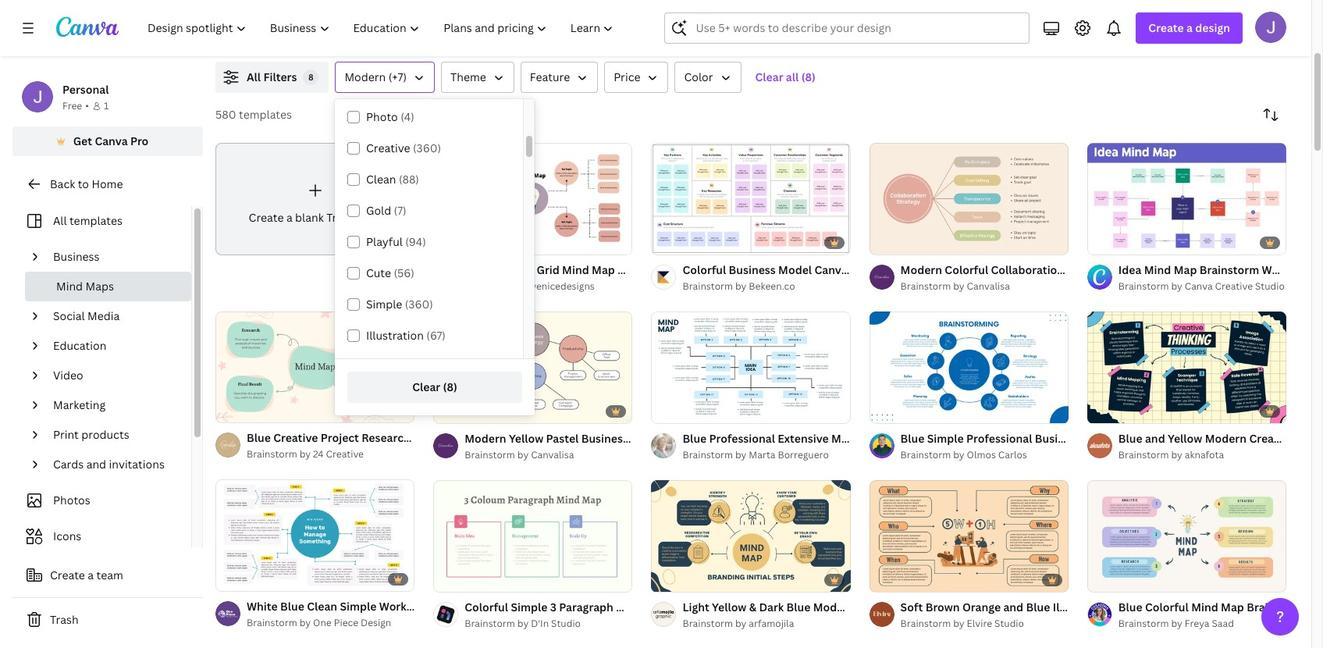 Task type: vqa. For each thing, say whether or not it's contained in the screenshot.
and to the left
yes



Task type: locate. For each thing, give the bounding box(es) containing it.
templates for all templates
[[69, 213, 123, 228]]

blue inside blue creative project research mind map brainstorm brainstorm by 24 creative
[[247, 431, 271, 445]]

colorful up freya
[[1146, 600, 1189, 614]]

blue up brainstorm by aknafota link
[[1119, 431, 1143, 446]]

1 horizontal spatial all
[[247, 70, 261, 84]]

1 horizontal spatial brainstorm by canvalisa link
[[901, 279, 1069, 294]]

1 vertical spatial canva
[[1185, 280, 1213, 293]]

a left team
[[88, 568, 94, 583]]

map right workflow
[[462, 599, 485, 614]]

yellow left the pastel at the bottom left
[[509, 431, 544, 446]]

2 horizontal spatial studio
[[1256, 280, 1285, 293]]

white
[[247, 599, 278, 614]]

0 horizontal spatial clean
[[307, 599, 337, 614]]

colorful left "collaboration"
[[945, 262, 989, 277]]

all left filters
[[247, 70, 261, 84]]

0 vertical spatial all
[[247, 70, 261, 84]]

modern inside button
[[345, 70, 386, 84]]

0 horizontal spatial brainstorm by canvalisa link
[[465, 447, 633, 463]]

0 vertical spatial templates
[[239, 107, 292, 122]]

1 vertical spatial strategy
[[631, 431, 676, 446]]

(88)
[[399, 172, 419, 187]]

clear left the all
[[756, 70, 784, 84]]

cards and invitations
[[53, 457, 165, 472]]

1 horizontal spatial a
[[287, 210, 293, 225]]

modern inside blue and yellow modern creative think brainstorm by aknafota
[[1205, 431, 1247, 446]]

1 vertical spatial a
[[287, 210, 293, 225]]

blue left illustrated
[[1027, 600, 1051, 614]]

brainstorm by canvalisa link for yellow
[[465, 447, 633, 463]]

a for design
[[1187, 20, 1193, 35]]

0 vertical spatial strategy
[[1067, 262, 1112, 277]]

modern inside 'modern yellow pastel business strategy diagram brainstorm brainstorm by canvalisa'
[[465, 431, 507, 446]]

mind inside the peach yellow grid mind map brainstorm brainstorm by venicedesigns
[[562, 262, 589, 277]]

brainstorm by venicedesigns link
[[465, 279, 633, 294]]

0 vertical spatial brainstorm by canvalisa link
[[901, 279, 1069, 294]]

brainstorm by canvalisa link down "collaboration"
[[901, 279, 1069, 294]]

blue inside white blue clean simple workflow mind map brainstorm brainstorm by one piece design
[[280, 599, 304, 614]]

yellow left grid
[[500, 262, 534, 277]]

a inside dropdown button
[[1187, 20, 1193, 35]]

2 vertical spatial and
[[1004, 600, 1024, 614]]

all down back
[[53, 213, 67, 228]]

blue up brainstorm by 24 creative "link"
[[247, 431, 271, 445]]

map up freya
[[1174, 600, 1198, 614]]

map down clear (8) button
[[443, 431, 466, 445]]

0 vertical spatial clear
[[756, 70, 784, 84]]

1 vertical spatial clean
[[307, 599, 337, 614]]

d'in
[[531, 617, 549, 630]]

mind inside blue professional extensive mind map graph brainstorm by marta borreguero
[[832, 431, 859, 446]]

templates down back to home in the top left of the page
[[69, 213, 123, 228]]

project
[[321, 431, 359, 445]]

brainstorm by elvire studio link
[[901, 616, 1069, 632]]

arfamojila
[[749, 617, 794, 630]]

1 vertical spatial canvalisa
[[531, 448, 574, 461]]

blue inside blue and yellow modern creative think brainstorm by aknafota
[[1119, 431, 1143, 446]]

create left design
[[1149, 20, 1184, 35]]

mind inside blue creative project research mind map brainstorm brainstorm by 24 creative
[[413, 431, 440, 445]]

0 horizontal spatial canvalisa
[[531, 448, 574, 461]]

0 vertical spatial clean
[[366, 172, 396, 187]]

1 horizontal spatial canva
[[1185, 280, 1213, 293]]

and right orange
[[1004, 600, 1024, 614]]

(8) right the all
[[802, 70, 816, 84]]

0 vertical spatial canvalisa
[[967, 280, 1010, 293]]

mind
[[562, 262, 589, 277], [56, 279, 83, 294], [413, 431, 440, 445], [832, 431, 859, 446], [432, 599, 459, 614], [616, 600, 643, 614], [1145, 600, 1172, 614], [1192, 600, 1219, 614]]

(360) up "illustration (67)"
[[405, 297, 433, 312]]

strategy
[[1067, 262, 1112, 277], [631, 431, 676, 446]]

2 horizontal spatial create
[[1149, 20, 1184, 35]]

mind right 5w1h
[[1145, 600, 1172, 614]]

brainstorm by freya saad link
[[1119, 616, 1287, 632]]

professional
[[710, 431, 775, 446], [967, 431, 1033, 446]]

1 vertical spatial create
[[249, 210, 284, 225]]

idea mind map brainstorm whiteboard in purple pink modern professional style image
[[1088, 143, 1287, 255]]

None search field
[[665, 12, 1030, 44]]

clear all (8) button
[[748, 62, 824, 93]]

blue colorful mind map brainstorm brainstorm by freya saad
[[1119, 600, 1307, 630]]

and for cards
[[86, 457, 106, 472]]

clear down (67)
[[412, 380, 441, 394]]

0 vertical spatial and
[[1146, 431, 1166, 446]]

1 horizontal spatial diagram
[[1115, 262, 1159, 277]]

0 horizontal spatial strategy
[[631, 431, 676, 446]]

colorful simple 3 paragraph mind map brainstorms image
[[434, 480, 633, 592]]

create left 'blank'
[[249, 210, 284, 225]]

•
[[85, 99, 89, 112]]

get
[[73, 134, 92, 148]]

all templates
[[53, 213, 123, 228]]

marketing
[[53, 397, 106, 412]]

1 horizontal spatial create
[[249, 210, 284, 225]]

brainstorm by arfamojila
[[683, 617, 794, 630]]

create a blank tree chart element
[[216, 143, 415, 255]]

simple up piece
[[340, 599, 377, 614]]

and inside soft brown orange and blue illustrated 5w1h mind map brainstorm by elvire studio
[[1004, 600, 1024, 614]]

media
[[88, 308, 120, 323]]

simple (360)
[[366, 297, 433, 312]]

mind inside colorful simple 3 paragraph mind map brainstorms brainstorm by d'in studio
[[616, 600, 643, 614]]

8 filter options selected element
[[303, 70, 319, 85]]

clean left (88)
[[366, 172, 396, 187]]

gold
[[366, 203, 391, 218]]

map up saad
[[1221, 600, 1245, 614]]

blue right white
[[280, 599, 304, 614]]

clear
[[756, 70, 784, 84], [412, 380, 441, 394]]

a inside button
[[88, 568, 94, 583]]

gold (7)
[[366, 203, 407, 218]]

diagram up brainstorm by canva creative studio in the top of the page
[[1115, 262, 1159, 277]]

1 vertical spatial all
[[53, 213, 67, 228]]

professional up marta
[[710, 431, 775, 446]]

map inside the peach yellow grid mind map brainstorm brainstorm by venicedesigns
[[592, 262, 615, 277]]

mind up venicedesigns
[[562, 262, 589, 277]]

diagram
[[1115, 262, 1159, 277], [679, 431, 723, 446]]

professional up carlos
[[967, 431, 1033, 446]]

orange
[[963, 600, 1001, 614]]

map left 'brainstorms'
[[646, 600, 669, 614]]

cute (56)
[[366, 266, 415, 280]]

blue inside blue professional extensive mind map graph brainstorm by marta borreguero
[[683, 431, 707, 446]]

brainstorms
[[672, 600, 737, 614]]

1 horizontal spatial canvalisa
[[967, 280, 1010, 293]]

0 vertical spatial canva
[[95, 134, 128, 148]]

cute
[[366, 266, 391, 280]]

brainstorm inside colorful simple 3 paragraph mind map brainstorms brainstorm by d'in studio
[[465, 617, 515, 630]]

by
[[518, 280, 529, 293], [736, 280, 747, 293], [954, 280, 965, 293], [1172, 280, 1183, 293], [300, 448, 311, 461], [518, 448, 529, 461], [736, 448, 747, 461], [954, 448, 965, 461], [1172, 448, 1183, 461], [300, 616, 311, 630], [518, 617, 529, 630], [736, 617, 747, 630], [954, 617, 965, 630], [1172, 617, 1183, 630]]

graph
[[887, 431, 920, 446]]

create down icons
[[50, 568, 85, 583]]

light yellow & dark blue modern branding initial steps mind map image
[[652, 480, 851, 592]]

white blue clean simple workflow mind map brainstorm brainstorm by one piece design
[[247, 599, 547, 630]]

yellow for peach
[[500, 262, 534, 277]]

pro
[[130, 134, 149, 148]]

0 horizontal spatial canva
[[95, 134, 128, 148]]

2 professional from the left
[[967, 431, 1033, 446]]

Search search field
[[696, 13, 1020, 43]]

peach yellow grid mind map brainstorm image
[[434, 143, 633, 255]]

strategy inside 'modern yellow pastel business strategy diagram brainstorm brainstorm by canvalisa'
[[631, 431, 676, 446]]

business inside blue simple professional business brainstorm brainstorm by olmos carlos
[[1035, 431, 1082, 446]]

2 vertical spatial a
[[88, 568, 94, 583]]

580 templates
[[216, 107, 292, 122]]

simple up the d'in
[[511, 600, 548, 614]]

by inside blue professional extensive mind map graph brainstorm by marta borreguero
[[736, 448, 747, 461]]

yellow up brainstorm by aknafota link
[[1168, 431, 1203, 446]]

products
[[81, 427, 129, 442]]

clear for clear (8)
[[412, 380, 441, 394]]

1 professional from the left
[[710, 431, 775, 446]]

map inside blue colorful mind map brainstorm brainstorm by freya saad
[[1221, 600, 1245, 614]]

blue simple professional business brainstorm brainstorm by olmos carlos
[[901, 431, 1145, 461]]

and
[[1146, 431, 1166, 446], [86, 457, 106, 472], [1004, 600, 1024, 614]]

0 vertical spatial create
[[1149, 20, 1184, 35]]

a left design
[[1187, 20, 1193, 35]]

create for create a blank tree chart
[[249, 210, 284, 225]]

mind up brainstorm by freya saad link
[[1192, 600, 1219, 614]]

professional inside blue professional extensive mind map graph brainstorm by marta borreguero
[[710, 431, 775, 446]]

0 horizontal spatial and
[[86, 457, 106, 472]]

colorful inside modern colorful collaboration strategy diagram brainstorm brainstorm by canvalisa
[[945, 262, 989, 277]]

get canva pro
[[73, 134, 149, 148]]

(94)
[[406, 234, 426, 249]]

all
[[247, 70, 261, 84], [53, 213, 67, 228]]

mind right paragraph
[[616, 600, 643, 614]]

business
[[53, 249, 100, 264], [729, 262, 776, 277], [582, 431, 629, 446], [1035, 431, 1082, 446]]

modern for modern (+7)
[[345, 70, 386, 84]]

creative inside blue and yellow modern creative think brainstorm by aknafota
[[1250, 431, 1295, 446]]

1 vertical spatial and
[[86, 457, 106, 472]]

colorful business model canvas strategic planning brainstorm brainstorm by bekeen.co
[[683, 262, 1015, 293]]

0 vertical spatial diagram
[[1115, 262, 1159, 277]]

mind up social
[[56, 279, 83, 294]]

mind inside blue colorful mind map brainstorm brainstorm by freya saad
[[1192, 600, 1219, 614]]

1 vertical spatial (360)
[[405, 297, 433, 312]]

invitations
[[109, 457, 165, 472]]

0 horizontal spatial create
[[50, 568, 85, 583]]

3
[[550, 600, 557, 614]]

blue for blue creative project research mind map brainstorm
[[247, 431, 271, 445]]

education link
[[47, 331, 182, 361]]

0 horizontal spatial all
[[53, 213, 67, 228]]

mind right extensive
[[832, 431, 859, 446]]

canva inside button
[[95, 134, 128, 148]]

blue inside blue colorful mind map brainstorm brainstorm by freya saad
[[1119, 600, 1143, 614]]

1 horizontal spatial strategy
[[1067, 262, 1112, 277]]

and up brainstorm by aknafota link
[[1146, 431, 1166, 446]]

trash
[[50, 612, 79, 627]]

1 horizontal spatial studio
[[995, 617, 1025, 630]]

brainstorm by canvalisa link down the pastel at the bottom left
[[465, 447, 633, 463]]

blue simple professional business brainstorm link
[[901, 430, 1145, 447]]

soft brown orange and blue illustrated 5w1h mind map brainstorm by elvire studio
[[901, 600, 1198, 630]]

grid
[[537, 262, 560, 277]]

blue professional extensive mind map graph link
[[683, 430, 920, 447]]

2 vertical spatial create
[[50, 568, 85, 583]]

chart
[[352, 210, 382, 225]]

1 horizontal spatial templates
[[239, 107, 292, 122]]

0 horizontal spatial a
[[88, 568, 94, 583]]

by inside colorful business model canvas strategic planning brainstorm brainstorm by bekeen.co
[[736, 280, 747, 293]]

colorful up the brainstorm by bekeen.co link
[[683, 262, 726, 277]]

1 vertical spatial templates
[[69, 213, 123, 228]]

free
[[62, 99, 82, 112]]

2 horizontal spatial and
[[1146, 431, 1166, 446]]

borreguero
[[778, 448, 829, 461]]

get canva pro button
[[12, 127, 203, 156]]

mind right research
[[413, 431, 440, 445]]

soft brown orange and blue illustrated 5w1h mind map link
[[901, 599, 1198, 616]]

a
[[1187, 20, 1193, 35], [287, 210, 293, 225], [88, 568, 94, 583]]

1 horizontal spatial professional
[[967, 431, 1033, 446]]

blue
[[247, 431, 271, 445], [683, 431, 707, 446], [901, 431, 925, 446], [1119, 431, 1143, 446], [280, 599, 304, 614], [1027, 600, 1051, 614], [1119, 600, 1143, 614]]

(360) up (88)
[[413, 141, 441, 155]]

blue creative project research mind map brainstorm link
[[247, 430, 528, 447]]

strategy inside modern colorful collaboration strategy diagram brainstorm brainstorm by canvalisa
[[1067, 262, 1112, 277]]

and inside cards and invitations 'link'
[[86, 457, 106, 472]]

580
[[216, 107, 236, 122]]

illustration
[[366, 328, 424, 343]]

create inside dropdown button
[[1149, 20, 1184, 35]]

map up venicedesigns
[[592, 262, 615, 277]]

a left 'blank'
[[287, 210, 293, 225]]

back to home
[[50, 176, 123, 191]]

canvalisa down the pastel at the bottom left
[[531, 448, 574, 461]]

1 vertical spatial (8)
[[443, 380, 457, 394]]

map left 'graph'
[[861, 431, 885, 446]]

business up brainstorm by olmos carlos link
[[1035, 431, 1082, 446]]

diagram up brainstorm by marta borreguero link in the right of the page
[[679, 431, 723, 446]]

price button
[[605, 62, 669, 93]]

templates
[[239, 107, 292, 122], [69, 213, 123, 228]]

by inside white blue clean simple workflow mind map brainstorm brainstorm by one piece design
[[300, 616, 311, 630]]

map inside soft brown orange and blue illustrated 5w1h mind map brainstorm by elvire studio
[[1174, 600, 1198, 614]]

canvalisa down "collaboration"
[[967, 280, 1010, 293]]

marta
[[749, 448, 776, 461]]

0 horizontal spatial (8)
[[443, 380, 457, 394]]

brainstorm by one piece design link
[[247, 616, 415, 631]]

a for blank
[[287, 210, 293, 225]]

tree chart templates image
[[954, 0, 1287, 43]]

1 horizontal spatial and
[[1004, 600, 1024, 614]]

blue up brainstorm by marta borreguero link in the right of the page
[[683, 431, 707, 446]]

yellow inside blue and yellow modern creative think brainstorm by aknafota
[[1168, 431, 1203, 446]]

canvalisa inside modern colorful collaboration strategy diagram brainstorm brainstorm by canvalisa
[[967, 280, 1010, 293]]

templates for 580 templates
[[239, 107, 292, 122]]

mind right workflow
[[432, 599, 459, 614]]

1 vertical spatial diagram
[[679, 431, 723, 446]]

1 horizontal spatial clear
[[756, 70, 784, 84]]

modern colorful collaboration strategy diagram brainstorm brainstorm by canvalisa
[[901, 262, 1222, 293]]

feature button
[[521, 62, 598, 93]]

theme button
[[441, 62, 514, 93]]

brainstorm by marta borreguero link
[[683, 447, 851, 463]]

modern inside modern colorful collaboration strategy diagram brainstorm brainstorm by canvalisa
[[901, 262, 943, 277]]

0 vertical spatial a
[[1187, 20, 1193, 35]]

color
[[684, 70, 713, 84]]

yellow inside the peach yellow grid mind map brainstorm brainstorm by venicedesigns
[[500, 262, 534, 277]]

clean up one
[[307, 599, 337, 614]]

brainstorm
[[618, 262, 678, 277], [955, 262, 1015, 277], [1162, 262, 1222, 277], [465, 280, 515, 293], [683, 280, 733, 293], [901, 280, 951, 293], [1119, 280, 1169, 293], [469, 431, 528, 445], [726, 431, 786, 446], [1085, 431, 1145, 446], [247, 448, 297, 461], [465, 448, 515, 461], [683, 448, 733, 461], [901, 448, 951, 461], [1119, 448, 1169, 461], [488, 599, 547, 614], [1247, 600, 1307, 614], [247, 616, 297, 630], [465, 617, 515, 630], [683, 617, 733, 630], [901, 617, 951, 630], [1119, 617, 1169, 630]]

0 horizontal spatial studio
[[551, 617, 581, 630]]

0 horizontal spatial templates
[[69, 213, 123, 228]]

blue up brainstorm by olmos carlos link
[[901, 431, 925, 446]]

2 horizontal spatial a
[[1187, 20, 1193, 35]]

1 horizontal spatial (8)
[[802, 70, 816, 84]]

0 horizontal spatial clear
[[412, 380, 441, 394]]

1 vertical spatial clear
[[412, 380, 441, 394]]

create a blank tree chart link
[[216, 143, 415, 255]]

by inside blue and yellow modern creative think brainstorm by aknafota
[[1172, 448, 1183, 461]]

0 horizontal spatial professional
[[710, 431, 775, 446]]

collaboration
[[991, 262, 1065, 277]]

(56)
[[394, 266, 415, 280]]

simple right 'graph'
[[928, 431, 964, 446]]

create for create a design
[[1149, 20, 1184, 35]]

blue inside blue simple professional business brainstorm brainstorm by olmos carlos
[[901, 431, 925, 446]]

business up the brainstorm by bekeen.co link
[[729, 262, 776, 277]]

and inside blue and yellow modern creative think brainstorm by aknafota
[[1146, 431, 1166, 446]]

and right cards
[[86, 457, 106, 472]]

and for blue
[[1146, 431, 1166, 446]]

create inside button
[[50, 568, 85, 583]]

mind inside soft brown orange and blue illustrated 5w1h mind map brainstorm by elvire studio
[[1145, 600, 1172, 614]]

(8) down (67)
[[443, 380, 457, 394]]

0 horizontal spatial diagram
[[679, 431, 723, 446]]

by inside soft brown orange and blue illustrated 5w1h mind map brainstorm by elvire studio
[[954, 617, 965, 630]]

yellow inside 'modern yellow pastel business strategy diagram brainstorm brainstorm by canvalisa'
[[509, 431, 544, 446]]

business right the pastel at the bottom left
[[582, 431, 629, 446]]

blue right illustrated
[[1119, 600, 1143, 614]]

0 vertical spatial (360)
[[413, 141, 441, 155]]

(360)
[[413, 141, 441, 155], [405, 297, 433, 312]]

1 vertical spatial brainstorm by canvalisa link
[[465, 447, 633, 463]]

blue simple professional business brainstorm image
[[870, 311, 1069, 423]]

print products
[[53, 427, 129, 442]]

colorful up "brainstorm by d'in studio" link on the left
[[465, 600, 508, 614]]

jacob simon image
[[1256, 12, 1287, 43]]

canvalisa inside 'modern yellow pastel business strategy diagram brainstorm brainstorm by canvalisa'
[[531, 448, 574, 461]]

templates down all filters at the top left of the page
[[239, 107, 292, 122]]



Task type: describe. For each thing, give the bounding box(es) containing it.
diagram inside 'modern yellow pastel business strategy diagram brainstorm brainstorm by canvalisa'
[[679, 431, 723, 446]]

brainstorm inside 'link'
[[683, 617, 733, 630]]

theme
[[451, 70, 486, 84]]

blue for blue professional extensive mind map graph
[[683, 431, 707, 446]]

icons
[[53, 529, 81, 544]]

(360) for creative (360)
[[413, 141, 441, 155]]

strategic
[[856, 262, 904, 277]]

blue creative project research mind map brainstorm brainstorm by 24 creative
[[247, 431, 528, 461]]

personal
[[62, 82, 109, 97]]

simple inside white blue clean simple workflow mind map brainstorm brainstorm by one piece design
[[340, 599, 377, 614]]

brainstorm by arfamojila link
[[683, 616, 851, 632]]

map inside colorful simple 3 paragraph mind map brainstorms brainstorm by d'in studio
[[646, 600, 669, 614]]

icons link
[[22, 522, 182, 551]]

modern (+7) button
[[335, 62, 435, 93]]

filters
[[264, 70, 297, 84]]

brainstorm by canva creative studio link
[[1119, 279, 1287, 294]]

by inside 'link'
[[736, 617, 747, 630]]

cards and invitations link
[[47, 450, 182, 479]]

Sort by button
[[1256, 99, 1287, 130]]

modern (+7)
[[345, 70, 407, 84]]

extensive
[[778, 431, 829, 446]]

create a team
[[50, 568, 123, 583]]

print products link
[[47, 420, 182, 450]]

clear (8)
[[412, 380, 457, 394]]

blue and yellow modern creative thinking mind map image
[[1088, 311, 1287, 423]]

team
[[96, 568, 123, 583]]

clear (8) button
[[348, 372, 522, 403]]

map inside blue professional extensive mind map graph brainstorm by marta borreguero
[[861, 431, 885, 446]]

create a blank tree chart
[[249, 210, 382, 225]]

brainstorm by canvalisa link for colorful
[[901, 279, 1069, 294]]

marketing link
[[47, 390, 182, 420]]

1
[[104, 99, 109, 112]]

by inside modern colorful collaboration strategy diagram brainstorm brainstorm by canvalisa
[[954, 280, 965, 293]]

clear for clear all (8)
[[756, 70, 784, 84]]

blue for blue and yellow modern creative think
[[1119, 431, 1143, 446]]

modern yellow pastel business strategy diagram brainstorm brainstorm by canvalisa
[[465, 431, 786, 461]]

simple inside colorful simple 3 paragraph mind map brainstorms brainstorm by d'in studio
[[511, 600, 548, 614]]

brainstorm inside blue and yellow modern creative think brainstorm by aknafota
[[1119, 448, 1169, 461]]

brainstorm inside soft brown orange and blue illustrated 5w1h mind map brainstorm by elvire studio
[[901, 617, 951, 630]]

yellow for modern
[[509, 431, 544, 446]]

piece
[[334, 616, 359, 630]]

illustration (67)
[[366, 328, 446, 343]]

simple down cute
[[366, 297, 402, 312]]

modern colorful collaboration strategy diagram brainstorm link
[[901, 262, 1222, 279]]

print
[[53, 427, 79, 442]]

business link
[[47, 242, 182, 272]]

photo
[[366, 109, 398, 124]]

video link
[[47, 361, 182, 390]]

business inside 'modern yellow pastel business strategy diagram brainstorm brainstorm by canvalisa'
[[582, 431, 629, 446]]

mind maps
[[56, 279, 114, 294]]

aknafota
[[1185, 448, 1225, 461]]

8
[[309, 71, 314, 83]]

soft brown orange and blue illustrated 5w1h mind map image
[[870, 480, 1069, 592]]

olmos
[[967, 448, 996, 461]]

blue professional extensive mind map graph image
[[652, 311, 851, 423]]

create a design
[[1149, 20, 1231, 35]]

white blue clean simple workflow mind map brainstorm image
[[216, 480, 415, 592]]

to
[[78, 176, 89, 191]]

trash link
[[12, 604, 203, 636]]

all
[[786, 70, 799, 84]]

brainstorm by aknafota link
[[1119, 447, 1287, 463]]

photos link
[[22, 486, 182, 515]]

colorful inside blue colorful mind map brainstorm brainstorm by freya saad
[[1146, 600, 1189, 614]]

playful
[[366, 234, 403, 249]]

blue colorful mind map brainstorm image
[[1088, 480, 1287, 592]]

creative (360)
[[366, 141, 441, 155]]

by inside colorful simple 3 paragraph mind map brainstorms brainstorm by d'in studio
[[518, 617, 529, 630]]

research
[[362, 431, 411, 445]]

modern yellow pastel business strategy diagram brainstorm link
[[465, 430, 786, 447]]

business inside colorful business model canvas strategic planning brainstorm brainstorm by bekeen.co
[[729, 262, 776, 277]]

clean inside white blue clean simple workflow mind map brainstorm brainstorm by one piece design
[[307, 599, 337, 614]]

peach
[[465, 262, 497, 277]]

by inside blue colorful mind map brainstorm brainstorm by freya saad
[[1172, 617, 1183, 630]]

diagram inside modern colorful collaboration strategy diagram brainstorm brainstorm by canvalisa
[[1115, 262, 1159, 277]]

by inside 'modern yellow pastel business strategy diagram brainstorm brainstorm by canvalisa'
[[518, 448, 529, 461]]

mind inside white blue clean simple workflow mind map brainstorm brainstorm by one piece design
[[432, 599, 459, 614]]

a for team
[[88, 568, 94, 583]]

create a design button
[[1137, 12, 1243, 44]]

blue and yellow modern creative think link
[[1119, 430, 1324, 447]]

1 horizontal spatial clean
[[366, 172, 396, 187]]

map inside blue creative project research mind map brainstorm brainstorm by 24 creative
[[443, 431, 466, 445]]

illustrated
[[1053, 600, 1109, 614]]

blue colorful mind map brainstorm link
[[1119, 599, 1307, 616]]

modern colorful collaboration strategy diagram brainstorm image
[[870, 143, 1069, 255]]

tree
[[327, 210, 349, 225]]

colorful business model canvas strategic planning brainstorm image
[[652, 143, 851, 255]]

blue for blue simple professional business brainstorm
[[901, 431, 925, 446]]

by inside blue simple professional business brainstorm brainstorm by olmos carlos
[[954, 448, 965, 461]]

by inside blue creative project research mind map brainstorm brainstorm by 24 creative
[[300, 448, 311, 461]]

colorful simple 3 paragraph mind map brainstorms brainstorm by d'in studio
[[465, 600, 737, 630]]

brainstorm by 24 creative link
[[247, 447, 415, 463]]

colorful inside colorful business model canvas strategic planning brainstorm brainstorm by bekeen.co
[[683, 262, 726, 277]]

map inside white blue clean simple workflow mind map brainstorm brainstorm by one piece design
[[462, 599, 485, 614]]

all for all templates
[[53, 213, 67, 228]]

professional inside blue simple professional business brainstorm brainstorm by olmos carlos
[[967, 431, 1033, 446]]

blue and yellow modern creative think brainstorm by aknafota
[[1119, 431, 1324, 461]]

0 vertical spatial (8)
[[802, 70, 816, 84]]

24
[[313, 448, 324, 461]]

colorful inside colorful simple 3 paragraph mind map brainstorms brainstorm by d'in studio
[[465, 600, 508, 614]]

all filters
[[247, 70, 297, 84]]

modern for modern colorful collaboration strategy diagram brainstorm brainstorm by canvalisa
[[901, 262, 943, 277]]

create for create a team
[[50, 568, 85, 583]]

pastel
[[546, 431, 579, 446]]

peach yellow grid mind map brainstorm link
[[465, 262, 678, 279]]

venicedesigns
[[531, 280, 595, 293]]

blue for blue colorful mind map brainstorm
[[1119, 600, 1143, 614]]

(360) for simple (360)
[[405, 297, 433, 312]]

(+7)
[[389, 70, 407, 84]]

modern yellow pastel business strategy diagram brainstorm image
[[434, 311, 633, 423]]

white blue clean simple workflow mind map brainstorm link
[[247, 598, 547, 616]]

education
[[53, 338, 106, 353]]

back to home link
[[12, 169, 203, 200]]

saad
[[1212, 617, 1235, 630]]

brainstorm inside blue professional extensive mind map graph brainstorm by marta borreguero
[[683, 448, 733, 461]]

soft
[[901, 600, 923, 614]]

color button
[[675, 62, 742, 93]]

blue inside soft brown orange and blue illustrated 5w1h mind map brainstorm by elvire studio
[[1027, 600, 1051, 614]]

top level navigation element
[[137, 12, 627, 44]]

studio inside soft brown orange and blue illustrated 5w1h mind map brainstorm by elvire studio
[[995, 617, 1025, 630]]

colorful business model canvas strategic planning brainstorm link
[[683, 262, 1015, 279]]

photo (4)
[[366, 109, 415, 124]]

(4)
[[401, 109, 415, 124]]

canvas
[[815, 262, 853, 277]]

all for all filters
[[247, 70, 261, 84]]

simple inside blue simple professional business brainstorm brainstorm by olmos carlos
[[928, 431, 964, 446]]

blue creative project research mind map brainstorm image
[[216, 311, 415, 423]]

modern for modern yellow pastel business strategy diagram brainstorm brainstorm by canvalisa
[[465, 431, 507, 446]]

studio inside colorful simple 3 paragraph mind map brainstorms brainstorm by d'in studio
[[551, 617, 581, 630]]

clear all (8)
[[756, 70, 816, 84]]

by inside the peach yellow grid mind map brainstorm brainstorm by venicedesigns
[[518, 280, 529, 293]]

cards
[[53, 457, 84, 472]]

create a team button
[[12, 560, 203, 591]]

paragraph
[[559, 600, 614, 614]]

business up mind maps
[[53, 249, 100, 264]]

home
[[92, 176, 123, 191]]

back
[[50, 176, 75, 191]]

brainstorm by canva creative studio
[[1119, 280, 1285, 293]]



